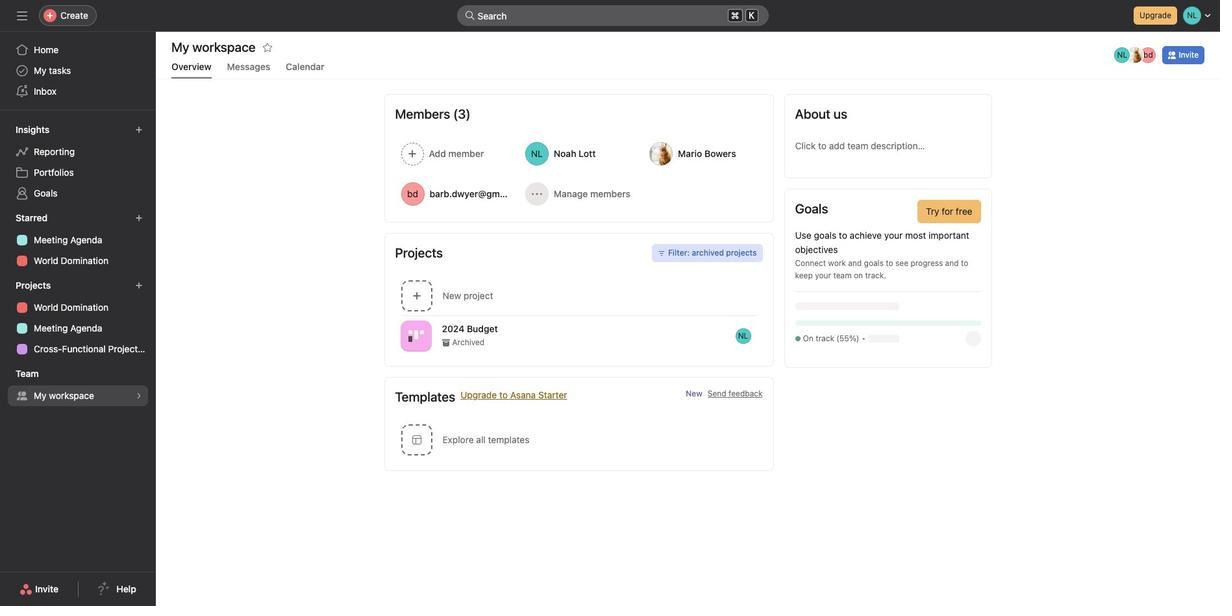 Task type: locate. For each thing, give the bounding box(es) containing it.
hide sidebar image
[[17, 10, 27, 21]]

starred element
[[0, 206, 156, 274]]

new insights image
[[135, 126, 143, 134]]

None field
[[457, 5, 768, 26]]

show options image
[[757, 331, 768, 341]]

filter projects image
[[658, 249, 665, 257]]



Task type: describe. For each thing, give the bounding box(es) containing it.
projects element
[[0, 274, 156, 362]]

Search tasks, projects, and more text field
[[457, 5, 768, 26]]

insights element
[[0, 118, 156, 206]]

see details, my workspace image
[[135, 392, 143, 400]]

global element
[[0, 32, 156, 110]]

new project or portfolio image
[[135, 282, 143, 290]]

add to starred image
[[262, 42, 273, 53]]

teams element
[[0, 362, 156, 409]]

add items to starred image
[[135, 214, 143, 222]]

prominent image
[[465, 10, 475, 21]]

board image
[[408, 328, 424, 344]]



Task type: vqa. For each thing, say whether or not it's contained in the screenshot.
Cross-Functional Project Plan Link within the Projects 'element' Cross-
no



